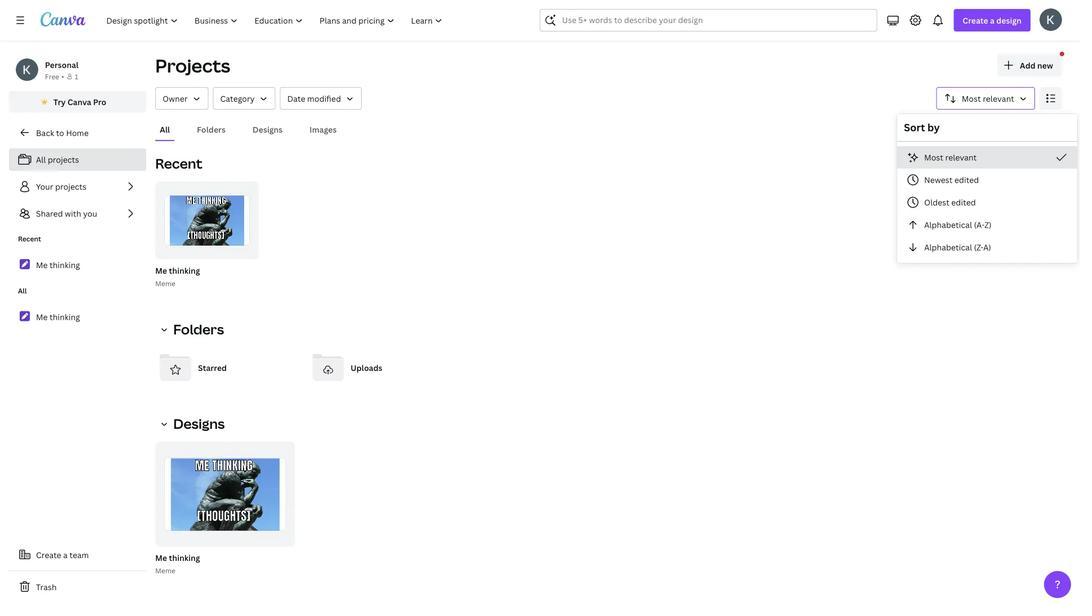 Task type: vqa. For each thing, say whether or not it's contained in the screenshot.
folder on the bottom of page
no



Task type: locate. For each thing, give the bounding box(es) containing it.
most relevant up newest edited
[[925, 152, 977, 163]]

most relevant option
[[898, 146, 1078, 169]]

a inside button
[[63, 550, 68, 561]]

edited inside newest edited button
[[955, 175, 979, 185]]

relevant down add new dropdown button
[[983, 93, 1015, 104]]

alphabetical
[[925, 220, 973, 230], [925, 242, 973, 253]]

1 vertical spatial most relevant
[[925, 152, 977, 163]]

recent down the all button
[[155, 154, 203, 173]]

sort
[[904, 121, 926, 135]]

alphabetical for alphabetical (a-z)
[[925, 220, 973, 230]]

edited up the alphabetical (a-z)
[[952, 197, 976, 208]]

create left team
[[36, 550, 61, 561]]

folders button
[[192, 119, 230, 140]]

None search field
[[540, 9, 878, 32]]

1 vertical spatial a
[[63, 550, 68, 561]]

all for the all button
[[160, 124, 170, 135]]

0 vertical spatial alphabetical
[[925, 220, 973, 230]]

1 vertical spatial me thinking link
[[9, 305, 146, 329]]

top level navigation element
[[99, 9, 452, 32]]

2 horizontal spatial all
[[160, 124, 170, 135]]

1 meme from the top
[[155, 279, 175, 288]]

1 vertical spatial most
[[925, 152, 944, 163]]

0 horizontal spatial designs
[[173, 415, 225, 433]]

1 me thinking meme from the top
[[155, 265, 200, 288]]

0 vertical spatial create
[[963, 15, 989, 26]]

all for all projects
[[36, 154, 46, 165]]

list
[[9, 149, 146, 225]]

create a design
[[963, 15, 1022, 26]]

pro
[[93, 97, 106, 107]]

projects inside all projects link
[[48, 154, 79, 165]]

1 horizontal spatial a
[[991, 15, 995, 26]]

edited for oldest edited
[[952, 197, 976, 208]]

recent down 'shared'
[[18, 234, 41, 244]]

home
[[66, 127, 89, 138]]

create for create a design
[[963, 15, 989, 26]]

1 horizontal spatial create
[[963, 15, 989, 26]]

1 alphabetical from the top
[[925, 220, 973, 230]]

(z-
[[974, 242, 984, 253]]

0 vertical spatial me thinking link
[[9, 253, 146, 277]]

edited inside oldest edited button
[[952, 197, 976, 208]]

alphabetical (a-z)
[[925, 220, 992, 230]]

create
[[963, 15, 989, 26], [36, 550, 61, 561]]

0 horizontal spatial a
[[63, 550, 68, 561]]

1 horizontal spatial all
[[36, 154, 46, 165]]

new
[[1038, 60, 1054, 71]]

folders inside button
[[197, 124, 226, 135]]

recent
[[155, 154, 203, 173], [18, 234, 41, 244]]

2 me thinking button from the top
[[155, 552, 200, 566]]

most relevant down add new dropdown button
[[962, 93, 1015, 104]]

0 horizontal spatial most
[[925, 152, 944, 163]]

create left design
[[963, 15, 989, 26]]

oldest edited button
[[898, 191, 1078, 214]]

folders down category
[[197, 124, 226, 135]]

1 me thinking button from the top
[[155, 264, 200, 278]]

create a team
[[36, 550, 89, 561]]

by
[[928, 121, 940, 135]]

a left team
[[63, 550, 68, 561]]

2 me thinking from the top
[[36, 312, 80, 323]]

all inside button
[[160, 124, 170, 135]]

0 vertical spatial me thinking meme
[[155, 265, 200, 288]]

projects for your projects
[[55, 181, 86, 192]]

me thinking link
[[9, 253, 146, 277], [9, 305, 146, 329]]

back to home link
[[9, 122, 146, 144]]

alphabetical (z-a) button
[[898, 236, 1078, 259]]

Search search field
[[562, 10, 855, 31]]

most inside option
[[925, 152, 944, 163]]

1 vertical spatial me thinking
[[36, 312, 80, 323]]

images button
[[305, 119, 341, 140]]

1 vertical spatial me thinking meme
[[155, 553, 200, 576]]

1 vertical spatial edited
[[952, 197, 976, 208]]

all
[[160, 124, 170, 135], [36, 154, 46, 165], [18, 286, 27, 296]]

0 horizontal spatial all
[[18, 286, 27, 296]]

0 vertical spatial a
[[991, 15, 995, 26]]

0 vertical spatial projects
[[48, 154, 79, 165]]

a
[[991, 15, 995, 26], [63, 550, 68, 561]]

0 vertical spatial most relevant
[[962, 93, 1015, 104]]

0 vertical spatial me thinking button
[[155, 264, 200, 278]]

alphabetical down the alphabetical (a-z)
[[925, 242, 973, 253]]

1 vertical spatial alphabetical
[[925, 242, 973, 253]]

most relevant
[[962, 93, 1015, 104], [925, 152, 977, 163]]

1 vertical spatial designs
[[173, 415, 225, 433]]

a inside dropdown button
[[991, 15, 995, 26]]

1 vertical spatial all
[[36, 154, 46, 165]]

uploads
[[351, 363, 383, 373]]

edited up oldest edited
[[955, 175, 979, 185]]

1 horizontal spatial relevant
[[983, 93, 1015, 104]]

1 vertical spatial create
[[36, 550, 61, 561]]

projects right your
[[55, 181, 86, 192]]

0 vertical spatial designs
[[253, 124, 283, 135]]

0 vertical spatial most
[[962, 93, 981, 104]]

2 alphabetical from the top
[[925, 242, 973, 253]]

relevant up newest edited
[[946, 152, 977, 163]]

1 vertical spatial me thinking button
[[155, 552, 200, 566]]

folders
[[197, 124, 226, 135], [173, 321, 224, 339]]

a left design
[[991, 15, 995, 26]]

shared with you link
[[9, 203, 146, 225]]

most
[[962, 93, 981, 104], [925, 152, 944, 163]]

1 vertical spatial meme
[[155, 567, 175, 576]]

your
[[36, 181, 53, 192]]

me thinking
[[36, 260, 80, 271], [36, 312, 80, 323]]

0 vertical spatial edited
[[955, 175, 979, 185]]

alphabetical (z-a)
[[925, 242, 992, 253]]

1 vertical spatial projects
[[55, 181, 86, 192]]

newest edited button
[[898, 169, 1078, 191]]

create inside dropdown button
[[963, 15, 989, 26]]

edited
[[955, 175, 979, 185], [952, 197, 976, 208]]

oldest
[[925, 197, 950, 208]]

team
[[70, 550, 89, 561]]

me thinking button
[[155, 264, 200, 278], [155, 552, 200, 566]]

projects
[[48, 154, 79, 165], [55, 181, 86, 192]]

1 vertical spatial folders
[[173, 321, 224, 339]]

back
[[36, 127, 54, 138]]

1 horizontal spatial most
[[962, 93, 981, 104]]

most relevant button
[[898, 146, 1078, 169]]

newest
[[925, 175, 953, 185]]

0 vertical spatial folders
[[197, 124, 226, 135]]

2 me thinking meme from the top
[[155, 553, 200, 576]]

1 vertical spatial relevant
[[946, 152, 977, 163]]

thinking
[[50, 260, 80, 271], [169, 265, 200, 276], [50, 312, 80, 323], [169, 553, 200, 564]]

designs
[[253, 124, 283, 135], [173, 415, 225, 433]]

with
[[65, 209, 81, 219]]

alphabetical inside button
[[925, 220, 973, 230]]

shared with you
[[36, 209, 97, 219]]

1 vertical spatial recent
[[18, 234, 41, 244]]

1 me thinking from the top
[[36, 260, 80, 271]]

projects down back to home
[[48, 154, 79, 165]]

0 horizontal spatial relevant
[[946, 152, 977, 163]]

alphabetical inside button
[[925, 242, 973, 253]]

Date modified button
[[280, 87, 362, 110]]

me
[[36, 260, 48, 271], [155, 265, 167, 276], [36, 312, 48, 323], [155, 553, 167, 564]]

0 vertical spatial me thinking
[[36, 260, 80, 271]]

1
[[75, 72, 78, 81]]

trash link
[[9, 576, 146, 599]]

0 vertical spatial meme
[[155, 279, 175, 288]]

create for create a team
[[36, 550, 61, 561]]

1 horizontal spatial designs
[[253, 124, 283, 135]]

folders button
[[155, 319, 231, 341]]

2 vertical spatial all
[[18, 286, 27, 296]]

0 horizontal spatial recent
[[18, 234, 41, 244]]

alphabetical down oldest edited
[[925, 220, 973, 230]]

a)
[[984, 242, 992, 253]]

create inside button
[[36, 550, 61, 561]]

1 me thinking link from the top
[[9, 253, 146, 277]]

folders up starred
[[173, 321, 224, 339]]

0 vertical spatial all
[[160, 124, 170, 135]]

2 me thinking link from the top
[[9, 305, 146, 329]]

date
[[287, 93, 305, 104]]

list containing all projects
[[9, 149, 146, 225]]

relevant
[[983, 93, 1015, 104], [946, 152, 977, 163]]

starred link
[[155, 348, 299, 388]]

projects inside your projects link
[[55, 181, 86, 192]]

kendall parks image
[[1040, 8, 1063, 31]]

0 horizontal spatial create
[[36, 550, 61, 561]]

newest edited option
[[898, 169, 1078, 191]]

me thinking meme
[[155, 265, 200, 288], [155, 553, 200, 576]]

add new
[[1020, 60, 1054, 71]]

0 vertical spatial recent
[[155, 154, 203, 173]]

1 horizontal spatial recent
[[155, 154, 203, 173]]

meme
[[155, 279, 175, 288], [155, 567, 175, 576]]

sort by list box
[[898, 146, 1078, 259]]



Task type: describe. For each thing, give the bounding box(es) containing it.
designs inside dropdown button
[[173, 415, 225, 433]]

oldest edited
[[925, 197, 976, 208]]

alphabetical (a-z) button
[[898, 214, 1078, 236]]

you
[[83, 209, 97, 219]]

trash
[[36, 582, 57, 593]]

category
[[220, 93, 255, 104]]

me thinking meme for 1st "me thinking" button from the bottom
[[155, 553, 200, 576]]

date modified
[[287, 93, 341, 104]]

modified
[[307, 93, 341, 104]]

0 vertical spatial relevant
[[983, 93, 1015, 104]]

me thinking meme for first "me thinking" button
[[155, 265, 200, 288]]

designs button
[[155, 413, 232, 436]]

your projects link
[[9, 176, 146, 198]]

add new button
[[998, 54, 1063, 77]]

starred
[[198, 363, 227, 373]]

oldest edited option
[[898, 191, 1078, 214]]

Sort by button
[[937, 87, 1036, 110]]

personal
[[45, 59, 78, 70]]

alphabetical for alphabetical (z-a)
[[925, 242, 973, 253]]

free
[[45, 72, 59, 81]]

all projects
[[36, 154, 79, 165]]

owner
[[163, 93, 188, 104]]

2 meme from the top
[[155, 567, 175, 576]]

projects for all projects
[[48, 154, 79, 165]]

try
[[54, 97, 66, 107]]

(a-
[[974, 220, 985, 230]]

z)
[[985, 220, 992, 230]]

Category button
[[213, 87, 276, 110]]

sort by
[[904, 121, 940, 135]]

edited for newest edited
[[955, 175, 979, 185]]

all projects link
[[9, 149, 146, 171]]

a for team
[[63, 550, 68, 561]]

a for design
[[991, 15, 995, 26]]

all button
[[155, 119, 174, 140]]

newest edited
[[925, 175, 979, 185]]

alphabetical (z-a) option
[[898, 236, 1078, 259]]

shared
[[36, 209, 63, 219]]

•
[[61, 72, 64, 81]]

projects
[[155, 53, 230, 78]]

try canva pro button
[[9, 91, 146, 113]]

back to home
[[36, 127, 89, 138]]

to
[[56, 127, 64, 138]]

add
[[1020, 60, 1036, 71]]

Owner button
[[155, 87, 209, 110]]

create a design button
[[954, 9, 1031, 32]]

designs button
[[248, 119, 287, 140]]

try canva pro
[[54, 97, 106, 107]]

create a team button
[[9, 544, 146, 567]]

design
[[997, 15, 1022, 26]]

canva
[[68, 97, 91, 107]]

folders inside dropdown button
[[173, 321, 224, 339]]

most relevant inside option
[[925, 152, 977, 163]]

alphabetical (a-z) option
[[898, 214, 1078, 236]]

relevant inside option
[[946, 152, 977, 163]]

uploads link
[[308, 348, 452, 388]]

images
[[310, 124, 337, 135]]

designs inside button
[[253, 124, 283, 135]]

your projects
[[36, 181, 86, 192]]

free •
[[45, 72, 64, 81]]



